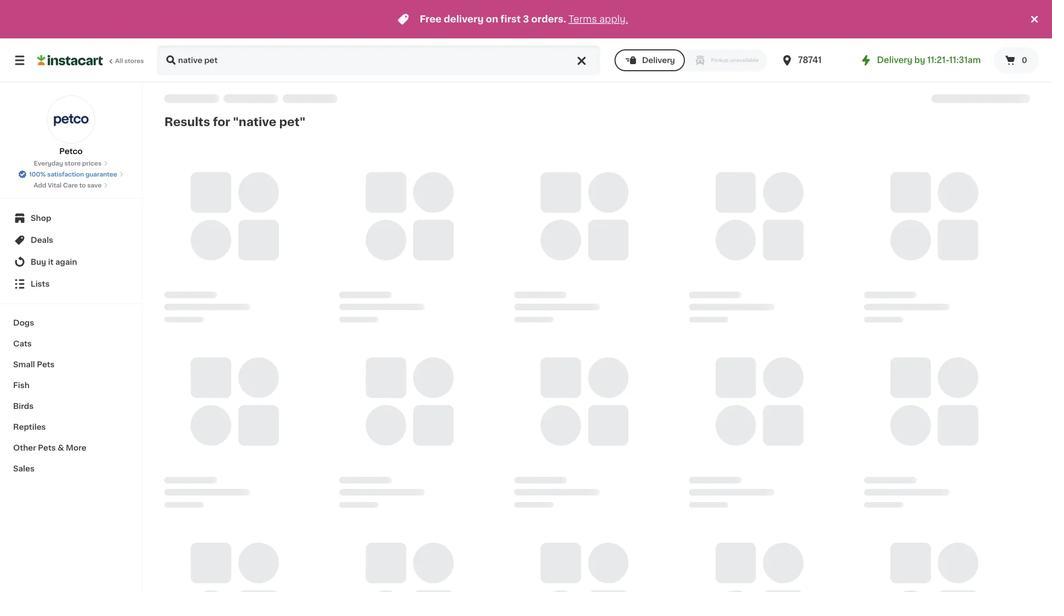 Task type: vqa. For each thing, say whether or not it's contained in the screenshot.
the guarantee
yes



Task type: locate. For each thing, give the bounding box(es) containing it.
other pets & more
[[13, 444, 86, 452]]

78741
[[799, 56, 822, 64]]

small pets
[[13, 361, 55, 368]]

terms
[[569, 15, 597, 24]]

100% satisfaction guarantee button
[[18, 168, 124, 179]]

store
[[65, 160, 81, 166]]

first
[[501, 15, 521, 24]]

Search field
[[158, 46, 600, 75]]

buy
[[31, 258, 46, 266]]

delivery button
[[615, 49, 685, 71]]

other pets & more link
[[7, 437, 135, 458]]

lists
[[31, 280, 50, 288]]

guarantee
[[85, 171, 117, 177]]

1 horizontal spatial delivery
[[877, 56, 913, 64]]

0 button
[[994, 47, 1039, 73]]

lists link
[[7, 273, 135, 295]]

free delivery on first 3 orders. terms apply.
[[420, 15, 628, 24]]

pets left &
[[38, 444, 56, 452]]

instacart logo image
[[37, 54, 103, 67]]

small pets link
[[7, 354, 135, 375]]

petco link
[[47, 95, 95, 157]]

delivery
[[444, 15, 484, 24]]

100% satisfaction guarantee
[[29, 171, 117, 177]]

all
[[115, 58, 123, 64]]

it
[[48, 258, 54, 266]]

by
[[915, 56, 926, 64]]

delivery for delivery by 11:21-11:31am
[[877, 56, 913, 64]]

everyday
[[34, 160, 63, 166]]

delivery inside "button"
[[642, 56, 675, 64]]

pets
[[37, 361, 55, 368], [38, 444, 56, 452]]

100%
[[29, 171, 46, 177]]

all stores
[[115, 58, 144, 64]]

dogs
[[13, 319, 34, 327]]

again
[[55, 258, 77, 266]]

deals link
[[7, 229, 135, 251]]

1 vertical spatial pets
[[38, 444, 56, 452]]

delivery
[[877, 56, 913, 64], [642, 56, 675, 64]]

None search field
[[157, 45, 601, 76]]

0 horizontal spatial delivery
[[642, 56, 675, 64]]

apply.
[[600, 15, 628, 24]]

results for "native pet"
[[164, 116, 306, 127]]

0 vertical spatial pets
[[37, 361, 55, 368]]

for
[[213, 116, 230, 127]]

reptiles
[[13, 423, 46, 431]]

service type group
[[615, 49, 768, 71]]

cats link
[[7, 333, 135, 354]]

pets right small
[[37, 361, 55, 368]]

all stores link
[[37, 45, 145, 76]]

add
[[34, 182, 46, 188]]

pet"
[[279, 116, 306, 127]]

prices
[[82, 160, 102, 166]]

satisfaction
[[47, 171, 84, 177]]



Task type: describe. For each thing, give the bounding box(es) containing it.
results
[[164, 116, 210, 127]]

free
[[420, 15, 442, 24]]

delivery by 11:21-11:31am
[[877, 56, 981, 64]]

shop link
[[7, 207, 135, 229]]

"native
[[233, 116, 277, 127]]

petco
[[59, 147, 83, 155]]

petco logo image
[[47, 95, 95, 144]]

0
[[1022, 56, 1028, 64]]

to
[[79, 182, 86, 188]]

birds
[[13, 402, 34, 410]]

limited time offer region
[[0, 0, 1028, 38]]

reptiles link
[[7, 417, 135, 437]]

11:31am
[[950, 56, 981, 64]]

pets for other
[[38, 444, 56, 452]]

add vital care to save link
[[34, 181, 108, 190]]

sales
[[13, 465, 35, 473]]

more
[[66, 444, 86, 452]]

delivery by 11:21-11:31am link
[[860, 54, 981, 67]]

sales link
[[7, 458, 135, 479]]

orders.
[[532, 15, 567, 24]]

78741 button
[[781, 45, 847, 76]]

add vital care to save
[[34, 182, 102, 188]]

other
[[13, 444, 36, 452]]

everyday store prices
[[34, 160, 102, 166]]

everyday store prices link
[[34, 159, 108, 168]]

terms apply. link
[[569, 15, 628, 24]]

delivery for delivery
[[642, 56, 675, 64]]

on
[[486, 15, 499, 24]]

3
[[523, 15, 529, 24]]

11:21-
[[928, 56, 950, 64]]

shop
[[31, 214, 51, 222]]

buy it again
[[31, 258, 77, 266]]

&
[[58, 444, 64, 452]]

dogs link
[[7, 312, 135, 333]]

stores
[[124, 58, 144, 64]]

pets for small
[[37, 361, 55, 368]]

vital
[[48, 182, 62, 188]]

small
[[13, 361, 35, 368]]

fish link
[[7, 375, 135, 396]]

buy it again link
[[7, 251, 135, 273]]

fish
[[13, 382, 30, 389]]

cats
[[13, 340, 32, 348]]

birds link
[[7, 396, 135, 417]]

care
[[63, 182, 78, 188]]

deals
[[31, 236, 53, 244]]

save
[[87, 182, 102, 188]]



